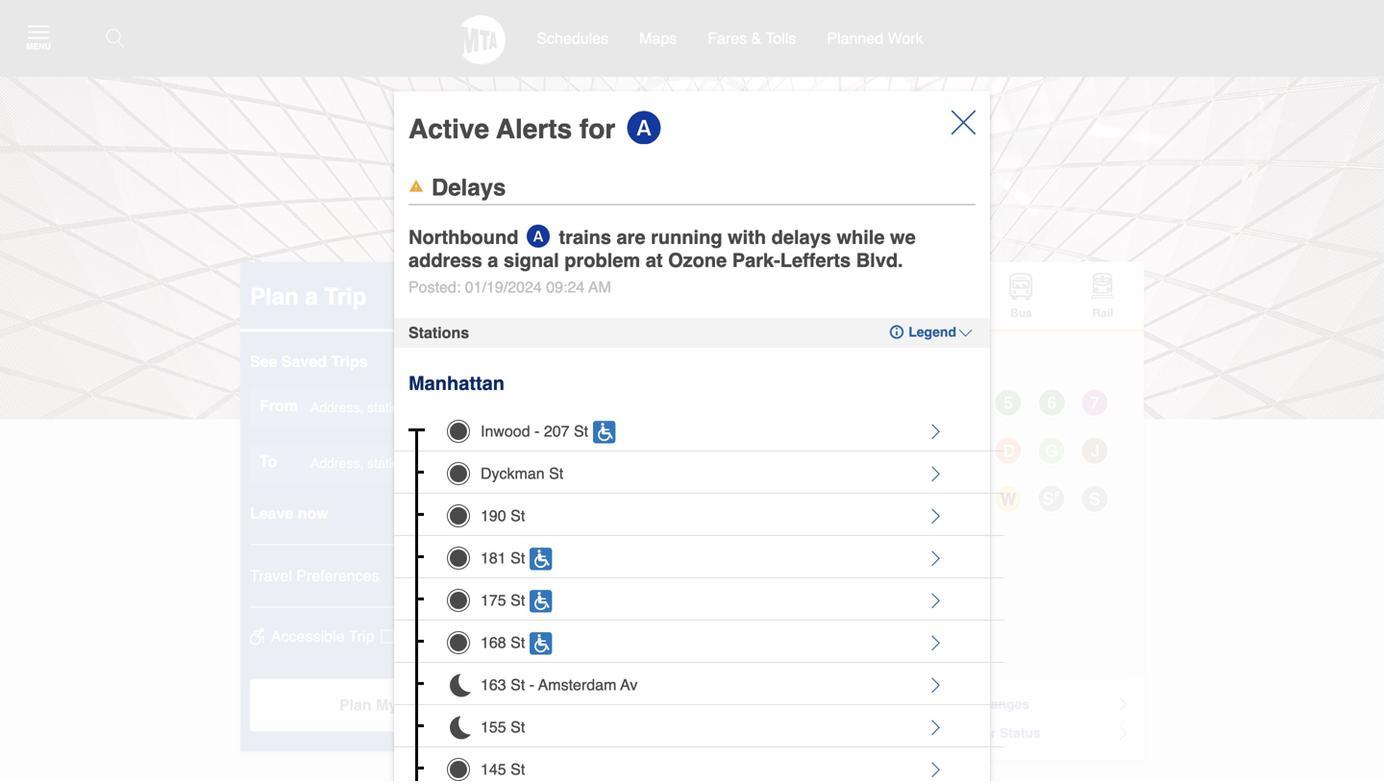 Task type: locate. For each thing, give the bounding box(es) containing it.
168
[[481, 634, 506, 652]]

line h element
[[863, 531, 894, 562]]

1 horizontal spatial service
[[921, 697, 969, 712]]

st right 163
[[511, 676, 525, 694]]

st right 155
[[511, 719, 525, 736]]

trip right my
[[402, 696, 430, 714]]

1 legend 2 image from the top
[[450, 677, 471, 695]]

legend 0 image inside 145 st button
[[450, 761, 467, 778]]

legend 0 image
[[450, 423, 467, 440], [450, 550, 467, 567], [450, 592, 467, 609], [450, 761, 467, 778]]

175 st
[[481, 592, 525, 610]]

155 st button
[[447, 715, 947, 739]]

service up elevator & escalator status
[[921, 697, 969, 712]]

legend 0 image left dyckman on the bottom of the page
[[450, 465, 467, 482]]

line g element
[[1036, 435, 1067, 466]]

st right 168 on the left of the page
[[511, 634, 525, 652]]

line 6 element
[[1036, 387, 1067, 418]]

legend 0 image for 145 st
[[450, 761, 467, 778]]

190 st
[[481, 507, 525, 525]]

trip right the accessible in the bottom of the page
[[349, 627, 375, 645]]

running
[[651, 226, 722, 248]]

-
[[534, 423, 540, 440], [529, 676, 534, 694]]

notice
[[621, 468, 668, 486]]

0 vertical spatial service
[[561, 283, 643, 310]]

0 vertical spatial plan
[[250, 283, 299, 310]]

av
[[620, 676, 638, 694]]

st inside button
[[511, 719, 525, 736]]

active
[[409, 114, 489, 144]]

1 horizontal spatial list
[[863, 384, 1128, 577]]

legend 0 image left 181
[[450, 550, 467, 567]]

legend 2 image inside 163 st - amsterdam av button
[[450, 677, 471, 695]]

legend 0 image inside '175 st' button
[[450, 592, 467, 609]]

status down changes
[[1000, 726, 1041, 741]]

fares & tolls link
[[692, 0, 812, 77]]

line 4 element
[[950, 387, 980, 418]]

legend 0 image inside 168 st button
[[450, 634, 467, 652]]

st right 207
[[574, 423, 588, 440]]

status
[[650, 283, 720, 310], [1000, 726, 1041, 741]]

trip left posted:
[[324, 283, 367, 310]]

changes
[[973, 697, 1030, 712]]

plan inside region
[[339, 696, 372, 714]]

0 horizontal spatial plan
[[250, 283, 299, 310]]

my
[[376, 696, 397, 714]]

escalator
[[935, 726, 996, 741]]

1 horizontal spatial &
[[922, 726, 932, 741]]

legend 0 image inside the 190 st button
[[450, 507, 467, 525]]

inwood - 207 st
[[481, 423, 588, 440]]

st for 145 st
[[511, 761, 525, 779]]

line 3 element
[[906, 387, 937, 418]]

- left 207
[[534, 423, 540, 440]]

legend 0 image left inwood
[[450, 423, 467, 440]]

1 vertical spatial legend 2 image
[[450, 719, 471, 737]]

are
[[617, 226, 646, 248]]

service down problem
[[561, 283, 643, 310]]

tab list containing subway
[[817, 262, 1144, 329]]

- right 163
[[529, 676, 534, 694]]

planned up elevator
[[865, 697, 917, 712]]

station notice heading
[[564, 468, 668, 486]]

lefferts
[[780, 249, 851, 271]]

from
[[260, 397, 298, 415]]

legend 0 image left 175
[[450, 592, 467, 609]]

legend 2 image
[[450, 677, 471, 695], [450, 719, 471, 737]]

175 st button
[[447, 588, 947, 613]]

search image
[[106, 29, 124, 48]]

legend 0 image inside the 181 st button
[[450, 550, 467, 567]]

0 vertical spatial -
[[534, 423, 540, 440]]

& for tolls
[[751, 29, 762, 47]]

From search field
[[250, 388, 519, 427]]

for
[[580, 114, 615, 144]]

blvd
[[856, 249, 898, 271]]

navigation containing schedules
[[0, 0, 1384, 419]]

line c element
[[863, 435, 894, 466]]

legend 0 image for 175 st
[[450, 592, 467, 609]]

1 vertical spatial status
[[1000, 726, 1041, 741]]

1 vertical spatial service
[[921, 697, 969, 712]]

am
[[589, 278, 611, 296]]

line w element
[[993, 483, 1024, 514]]

4 legend 0 image from the top
[[450, 761, 467, 778]]

posted:
[[409, 278, 461, 296]]

fares & tolls
[[708, 29, 796, 47]]

park-
[[732, 249, 780, 271]]

service status
[[561, 283, 720, 310]]

145 st button
[[447, 757, 947, 781]]

190
[[481, 507, 506, 525]]

st right 181
[[511, 549, 525, 567]]

line f element
[[564, 503, 595, 534]]

legend 2 image left 163
[[450, 677, 471, 695]]

rail link
[[1062, 262, 1144, 329]]

1 vertical spatial trip
[[349, 627, 375, 645]]

1 horizontal spatial a
[[488, 249, 498, 271]]

legend 0 image inside the dyckman st button
[[450, 465, 467, 482]]

1 vertical spatial legend 0 image
[[450, 507, 467, 525]]

1 legend 0 image from the top
[[450, 465, 467, 482]]

st left station on the bottom of page
[[549, 465, 564, 483]]

legend 2 image left 155
[[450, 719, 471, 737]]

0 vertical spatial planned
[[827, 29, 883, 47]]

0 vertical spatial trip
[[324, 283, 367, 310]]

line d element
[[993, 435, 1024, 466]]

2 legend 0 image from the top
[[450, 550, 467, 567]]

maps
[[639, 29, 677, 47]]

line 2 element
[[863, 387, 894, 418]]

legend 0 image left 145
[[450, 761, 467, 778]]

planned for planned service changes
[[865, 697, 917, 712]]

2 vertical spatial trip
[[402, 696, 430, 714]]

1 horizontal spatial plan
[[339, 696, 372, 714]]

line n element
[[863, 483, 894, 514]]

trip
[[324, 283, 367, 310], [349, 627, 375, 645], [402, 696, 430, 714]]

181 st button
[[447, 546, 947, 571]]

a
[[488, 249, 498, 271], [305, 283, 318, 310]]

trip for plan my trip
[[402, 696, 430, 714]]

ozone park-lefferts blvd .
[[668, 249, 903, 271]]

status down ozone
[[650, 283, 720, 310]]

legend 0 image
[[450, 465, 467, 482], [450, 507, 467, 525], [450, 634, 467, 652]]

& left tolls
[[751, 29, 762, 47]]

navigation
[[0, 0, 1384, 419]]

2 vertical spatial legend 0 image
[[450, 634, 467, 652]]

st inside button
[[511, 592, 525, 610]]

trains are running with delays while we address a signal problem at
[[409, 226, 916, 271]]

line 5 element
[[993, 387, 1024, 418]]

delays
[[772, 226, 831, 248]]

st right 190
[[511, 507, 525, 525]]

plan a trip
[[250, 283, 367, 310]]

northbound
[[409, 226, 524, 248]]

2 legend 0 image from the top
[[450, 507, 467, 525]]

1 vertical spatial plan
[[339, 696, 372, 714]]

st right 145
[[511, 761, 525, 779]]

list item
[[651, 387, 682, 418]]

travel preferences button
[[250, 564, 519, 608]]

0 vertical spatial legend 0 image
[[450, 465, 467, 482]]

tab list
[[817, 262, 1144, 329]]

legend 2 image for 155 st
[[450, 719, 471, 737]]

0 vertical spatial legend 2 image
[[450, 677, 471, 695]]

0 horizontal spatial status
[[650, 283, 720, 310]]

legend 0 image left 190
[[450, 507, 467, 525]]

01/19/2024
[[465, 278, 542, 296]]

1 vertical spatial planned
[[865, 697, 917, 712]]

0 vertical spatial &
[[751, 29, 762, 47]]

1 vertical spatial &
[[922, 726, 932, 741]]

st for 190 st
[[511, 507, 525, 525]]

2 legend 2 image from the top
[[450, 719, 471, 737]]

168 st
[[481, 634, 525, 652]]

service
[[561, 283, 643, 310], [921, 697, 969, 712]]

planned left work
[[827, 29, 883, 47]]

list
[[863, 384, 1128, 577], [564, 500, 830, 548]]

1 legend 0 image from the top
[[450, 423, 467, 440]]

1 vertical spatial a
[[305, 283, 318, 310]]

plan my trip
[[339, 696, 430, 714]]

legend 2 image for 163 st - amsterdam av
[[450, 677, 471, 695]]

legend 0 image for 168 st
[[450, 634, 467, 652]]

line b element
[[950, 435, 980, 466]]

legend 0 image left 168 on the left of the page
[[450, 634, 467, 652]]

heading
[[863, 353, 1128, 370]]

region containing from
[[250, 329, 519, 732]]

dyckman st
[[481, 465, 564, 483]]

0 horizontal spatial &
[[751, 29, 762, 47]]

0 vertical spatial a
[[488, 249, 498, 271]]

3 legend 0 image from the top
[[450, 592, 467, 609]]

& right elevator
[[922, 726, 932, 741]]

dyckman st button
[[447, 461, 947, 486]]

3 legend 0 image from the top
[[450, 634, 467, 652]]

plan
[[250, 283, 299, 310], [339, 696, 372, 714]]

travel preferences
[[250, 567, 379, 585]]

problem
[[565, 249, 640, 271]]

&
[[751, 29, 762, 47], [922, 726, 932, 741]]

st
[[574, 423, 588, 440], [549, 465, 564, 483], [511, 507, 525, 525], [511, 549, 525, 567], [511, 592, 525, 610], [511, 634, 525, 652], [511, 676, 525, 694], [511, 719, 525, 736], [511, 761, 525, 779]]

168 st button
[[447, 630, 947, 655]]

0 horizontal spatial a
[[305, 283, 318, 310]]

posted: 01/19/2024 09:24 am
[[409, 278, 611, 296]]

planned work
[[827, 29, 923, 47]]

region
[[250, 329, 519, 732]]

legend 0 image inside inwood - 207 st button
[[450, 423, 467, 440]]

145 st
[[481, 761, 525, 779]]

1 vertical spatial -
[[529, 676, 534, 694]]

st right 175
[[511, 592, 525, 610]]

legend 2 image inside 155 st button
[[450, 719, 471, 737]]

legend 0 image for 190 st
[[450, 507, 467, 525]]



Task type: describe. For each thing, give the bounding box(es) containing it.
accessible trip
[[271, 627, 375, 645]]

181 st
[[481, 549, 525, 567]]

to
[[260, 453, 277, 470]]

163 st - amsterdam av
[[481, 676, 638, 694]]

163
[[481, 676, 506, 694]]

line 1 element
[[564, 387, 595, 418]]

line 7 element
[[1079, 387, 1110, 418]]

station notice
[[564, 468, 668, 486]]

tolls
[[766, 29, 796, 47]]

line m element
[[607, 503, 638, 534]]

legend
[[909, 324, 956, 340]]

a inside trains are running with delays while we address a signal problem at
[[488, 249, 498, 271]]

bus link
[[980, 262, 1062, 329]]

plan for plan my trip
[[339, 696, 372, 714]]

inwood - 207 st button
[[447, 419, 947, 444]]

delays
[[432, 175, 506, 201]]

schedules link
[[521, 0, 624, 77]]

09:24
[[546, 278, 585, 296]]

active alerts for
[[409, 114, 615, 144]]

line e element
[[906, 435, 937, 466]]

planned for planned work
[[827, 29, 883, 47]]

155 st
[[481, 719, 525, 736]]

st for 175 st
[[511, 592, 525, 610]]

list item inside active alerts for list
[[651, 387, 682, 418]]

plan for plan a trip
[[250, 283, 299, 310]]

line gs element
[[1079, 483, 1110, 514]]

maps link
[[624, 0, 692, 77]]

elevator & escalator status link
[[865, 722, 1128, 745]]

207
[[544, 423, 570, 440]]

& for escalator
[[922, 726, 932, 741]]

st for 168 st
[[511, 634, 525, 652]]

line r element
[[950, 483, 980, 514]]

manhattan
[[409, 372, 505, 394]]

planned service changes link
[[865, 693, 1128, 722]]

mta image
[[461, 15, 506, 64]]

at
[[646, 249, 663, 271]]

elevator
[[865, 726, 918, 741]]

145
[[481, 761, 506, 779]]

stations
[[409, 324, 469, 342]]

181
[[481, 549, 506, 567]]

legend 0 image for 181 st
[[450, 550, 467, 567]]

elevator & escalator status
[[865, 726, 1041, 741]]

line fs element
[[1036, 483, 1067, 514]]

1 horizontal spatial status
[[1000, 726, 1041, 741]]

station
[[564, 468, 616, 486]]

inwood
[[481, 423, 530, 440]]

fares
[[708, 29, 747, 47]]

legend 0 image for dyckman st
[[450, 465, 467, 482]]

with
[[728, 226, 766, 248]]

0 vertical spatial status
[[650, 283, 720, 310]]

accessible
[[271, 627, 345, 645]]

schedules
[[537, 29, 609, 47]]

we
[[890, 226, 916, 248]]

dyckman
[[481, 465, 545, 483]]

line j element
[[1079, 435, 1110, 466]]

service inside planned service changes link
[[921, 697, 969, 712]]

175
[[481, 592, 506, 610]]

line q element
[[906, 483, 937, 514]]

trains
[[559, 226, 611, 248]]

subway
[[918, 306, 961, 320]]

address
[[409, 249, 482, 271]]

plan my trip link
[[250, 679, 519, 732]]

active alerts for list
[[0, 0, 1384, 781]]

legend button
[[886, 324, 976, 341]]

190 st button
[[447, 503, 947, 528]]

line z element
[[564, 619, 595, 650]]

bus
[[1010, 306, 1032, 320]]

alerts
[[496, 114, 572, 144]]

0 horizontal spatial list
[[564, 500, 830, 548]]

163 st - amsterdam av button
[[447, 673, 947, 697]]

legend 0 image for inwood - 207 st
[[450, 423, 467, 440]]

menu
[[26, 42, 51, 52]]

planned work link
[[812, 0, 939, 77]]

line si element
[[906, 531, 937, 562]]

subway link
[[899, 262, 980, 329]]

st for 181 st
[[511, 549, 525, 567]]

planned service changes
[[865, 697, 1030, 712]]

travel
[[250, 567, 292, 585]]

st for 155 st
[[511, 719, 525, 736]]

ozone
[[668, 249, 727, 271]]

trip for plan a trip
[[324, 283, 367, 310]]

while
[[837, 226, 885, 248]]

.
[[898, 249, 903, 271]]

work
[[888, 29, 923, 47]]

signal
[[504, 249, 559, 271]]

To search field
[[250, 443, 519, 483]]

155
[[481, 719, 506, 736]]

st for dyckman st
[[549, 465, 564, 483]]

st for 163 st - amsterdam av
[[511, 676, 525, 694]]

0 horizontal spatial service
[[561, 283, 643, 310]]

rail
[[1092, 306, 1114, 320]]

line a element
[[607, 387, 638, 418]]

preferences
[[296, 567, 379, 585]]

line l element
[[651, 387, 682, 418]]



Task type: vqa. For each thing, say whether or not it's contained in the screenshot.
right &
yes



